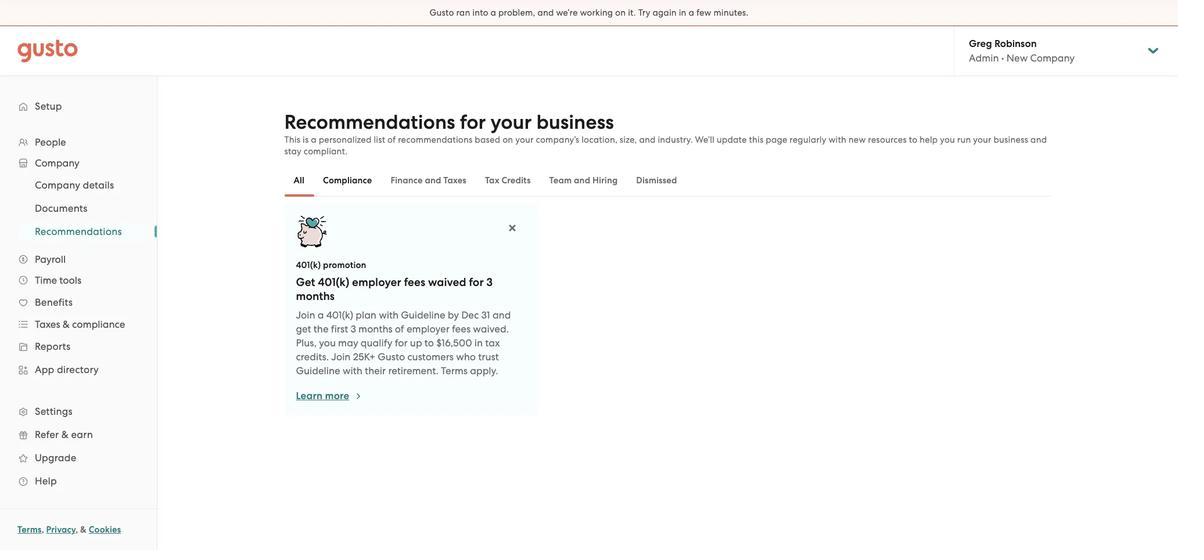 Task type: vqa. For each thing, say whether or not it's contained in the screenshot.
Month (mm) field
no



Task type: describe. For each thing, give the bounding box(es) containing it.
terms link
[[17, 525, 42, 536]]

home image
[[17, 39, 78, 62]]

may
[[338, 337, 358, 349]]

you inside recommendations for your business this is a personalized list of recommendations based on your company's location, size, and industry. we'll update this page regularly with new resources to help you run your business and stay compliant.
[[940, 135, 955, 145]]

help
[[35, 476, 57, 487]]

time tools
[[35, 275, 81, 286]]

resources
[[868, 135, 907, 145]]

credits
[[502, 175, 531, 186]]

to inside join a 401(k) plan with guideline by dec 31 and get the first 3 months of employer fees waived. plus, you may qualify for up to $16,500 in tax credits. join 25k+ gusto customers who trust guideline with their retirement. terms apply.
[[424, 337, 434, 349]]

you inside join a 401(k) plan with guideline by dec 31 and get the first 3 months of employer fees waived. plus, you may qualify for up to $16,500 in tax credits. join 25k+ gusto customers who trust guideline with their retirement. terms apply.
[[319, 337, 336, 349]]

3 inside "401(k) promotion get 401(k) employer fees waived for 3 months"
[[486, 276, 493, 289]]

with inside recommendations for your business this is a personalized list of recommendations based on your company's location, size, and industry. we'll update this page regularly with new resources to help you run your business and stay compliant.
[[829, 135, 846, 145]]

we'll
[[695, 135, 714, 145]]

plus,
[[296, 337, 317, 349]]

of inside join a 401(k) plan with guideline by dec 31 and get the first 3 months of employer fees waived. plus, you may qualify for up to $16,500 in tax credits. join 25k+ gusto customers who trust guideline with their retirement. terms apply.
[[395, 324, 404, 335]]

benefits
[[35, 297, 73, 308]]

a inside join a 401(k) plan with guideline by dec 31 and get the first 3 months of employer fees waived. plus, you may qualify for up to $16,500 in tax credits. join 25k+ gusto customers who trust guideline with their retirement. terms apply.
[[318, 310, 324, 321]]

months inside join a 401(k) plan with guideline by dec 31 and get the first 3 months of employer fees waived. plus, you may qualify for up to $16,500 in tax credits. join 25k+ gusto customers who trust guideline with their retirement. terms apply.
[[358, 324, 392, 335]]

settings
[[35, 406, 73, 418]]

customers
[[407, 351, 454, 363]]

learn more link
[[296, 390, 363, 404]]

1 horizontal spatial guideline
[[401, 310, 445, 321]]

gusto inside join a 401(k) plan with guideline by dec 31 and get the first 3 months of employer fees waived. plus, you may qualify for up to $16,500 in tax credits. join 25k+ gusto customers who trust guideline with their retirement. terms apply.
[[378, 351, 405, 363]]

stay
[[284, 146, 301, 157]]

again
[[653, 8, 677, 18]]

taxes inside dropdown button
[[35, 319, 60, 331]]

0 horizontal spatial business
[[536, 110, 614, 134]]

recommendations for recommendations
[[35, 226, 122, 238]]

fees inside "401(k) promotion get 401(k) employer fees waived for 3 months"
[[404, 276, 425, 289]]

1 , from the left
[[42, 525, 44, 536]]

waived
[[428, 276, 466, 289]]

tax credits
[[485, 175, 531, 186]]

problem,
[[498, 8, 535, 18]]

taxes & compliance button
[[12, 314, 145, 335]]

more
[[325, 390, 349, 403]]

we're
[[556, 8, 578, 18]]

based
[[475, 135, 500, 145]]

privacy
[[46, 525, 76, 536]]

cookies button
[[89, 523, 121, 537]]

working
[[580, 8, 613, 18]]

tools
[[59, 275, 81, 286]]

plan
[[356, 310, 376, 321]]

taxes inside button
[[443, 175, 466, 186]]

1 vertical spatial 401(k)
[[318, 276, 349, 289]]

401(k) inside join a 401(k) plan with guideline by dec 31 and get the first 3 months of employer fees waived. plus, you may qualify for up to $16,500 in tax credits. join 25k+ gusto customers who trust guideline with their retirement. terms apply.
[[326, 310, 353, 321]]

months inside "401(k) promotion get 401(k) employer fees waived for 3 months"
[[296, 290, 335, 303]]

waived.
[[473, 324, 509, 335]]

learn more
[[296, 390, 349, 403]]

their
[[365, 365, 386, 377]]

who
[[456, 351, 476, 363]]

1 vertical spatial terms
[[17, 525, 42, 536]]

this
[[749, 135, 764, 145]]

try
[[638, 8, 650, 18]]

run
[[957, 135, 971, 145]]

robinson
[[994, 38, 1037, 50]]

cookies
[[89, 525, 121, 536]]

recommendations
[[398, 135, 473, 145]]

company's
[[536, 135, 579, 145]]

fees inside join a 401(k) plan with guideline by dec 31 and get the first 3 months of employer fees waived. plus, you may qualify for up to $16,500 in tax credits. join 25k+ gusto customers who trust guideline with their retirement. terms apply.
[[452, 324, 471, 335]]

tax credits button
[[476, 167, 540, 195]]

finance and taxes
[[391, 175, 466, 186]]

terms inside join a 401(k) plan with guideline by dec 31 and get the first 3 months of employer fees waived. plus, you may qualify for up to $16,500 in tax credits. join 25k+ gusto customers who trust guideline with their retirement. terms apply.
[[441, 365, 468, 377]]

admin
[[969, 52, 999, 64]]

team
[[549, 175, 572, 186]]

1 vertical spatial business
[[994, 135, 1028, 145]]

in inside join a 401(k) plan with guideline by dec 31 and get the first 3 months of employer fees waived. plus, you may qualify for up to $16,500 in tax credits. join 25k+ gusto customers who trust guideline with their retirement. terms apply.
[[474, 337, 483, 349]]

refer
[[35, 429, 59, 441]]

setup
[[35, 100, 62, 112]]

new
[[849, 135, 866, 145]]

retirement.
[[388, 365, 439, 377]]

refer & earn
[[35, 429, 93, 441]]

payroll button
[[12, 249, 145, 270]]

payroll
[[35, 254, 66, 265]]

upgrade link
[[12, 448, 145, 469]]

hiring
[[592, 175, 618, 186]]

personalized
[[319, 135, 372, 145]]

qualify
[[361, 337, 392, 349]]

regularly
[[790, 135, 826, 145]]

terms , privacy , & cookies
[[17, 525, 121, 536]]

setup link
[[12, 96, 145, 117]]

reports link
[[12, 336, 145, 357]]

tax
[[485, 337, 500, 349]]

ran
[[456, 8, 470, 18]]

gusto ran into a problem, and we're working on it. try again in a few minutes.
[[430, 8, 748, 18]]

of inside recommendations for your business this is a personalized list of recommendations based on your company's location, size, and industry. we'll update this page regularly with new resources to help you run your business and stay compliant.
[[387, 135, 396, 145]]

list
[[374, 135, 385, 145]]

a left few
[[689, 8, 694, 18]]

all
[[294, 175, 304, 186]]

refer & earn link
[[12, 425, 145, 446]]

and inside join a 401(k) plan with guideline by dec 31 and get the first 3 months of employer fees waived. plus, you may qualify for up to $16,500 in tax credits. join 25k+ gusto customers who trust guideline with their retirement. terms apply.
[[493, 310, 511, 321]]

first
[[331, 324, 348, 335]]

3 inside join a 401(k) plan with guideline by dec 31 and get the first 3 months of employer fees waived. plus, you may qualify for up to $16,500 in tax credits. join 25k+ gusto customers who trust guideline with their retirement. terms apply.
[[350, 324, 356, 335]]

trust
[[478, 351, 499, 363]]

documents link
[[21, 198, 145, 219]]

& for earn
[[61, 429, 69, 441]]

tax
[[485, 175, 499, 186]]

a right the into
[[491, 8, 496, 18]]

into
[[472, 8, 488, 18]]

& for compliance
[[63, 319, 70, 331]]

settings link
[[12, 401, 145, 422]]

dismissed
[[636, 175, 677, 186]]

401(k) promotion get 401(k) employer fees waived for 3 months
[[296, 260, 493, 303]]

greg robinson admin • new company
[[969, 38, 1075, 64]]

25k+
[[353, 351, 375, 363]]

team and hiring button
[[540, 167, 627, 195]]

is
[[303, 135, 309, 145]]

for inside "401(k) promotion get 401(k) employer fees waived for 3 months"
[[469, 276, 484, 289]]

people button
[[12, 132, 145, 153]]



Task type: locate. For each thing, give the bounding box(es) containing it.
fees
[[404, 276, 425, 289], [452, 324, 471, 335]]

time tools button
[[12, 270, 145, 291]]

taxes left tax on the left of the page
[[443, 175, 466, 186]]

company details
[[35, 179, 114, 191]]

terms down who
[[441, 365, 468, 377]]

0 vertical spatial join
[[296, 310, 315, 321]]

gusto navigation element
[[0, 76, 157, 512]]

2 vertical spatial with
[[343, 365, 362, 377]]

to right up
[[424, 337, 434, 349]]

0 vertical spatial terms
[[441, 365, 468, 377]]

1 vertical spatial fees
[[452, 324, 471, 335]]

0 vertical spatial 3
[[486, 276, 493, 289]]

&
[[63, 319, 70, 331], [61, 429, 69, 441], [80, 525, 87, 536]]

join
[[296, 310, 315, 321], [331, 351, 351, 363]]

0 vertical spatial you
[[940, 135, 955, 145]]

0 vertical spatial business
[[536, 110, 614, 134]]

0 horizontal spatial on
[[503, 135, 513, 145]]

compliance button
[[314, 167, 381, 195]]

for right waived
[[469, 276, 484, 289]]

recommendations for your business this is a personalized list of recommendations based on your company's location, size, and industry. we'll update this page regularly with new resources to help you run your business and stay compliant.
[[284, 110, 1047, 157]]

1 horizontal spatial gusto
[[430, 8, 454, 18]]

guideline down credits.
[[296, 365, 340, 377]]

employer inside join a 401(k) plan with guideline by dec 31 and get the first 3 months of employer fees waived. plus, you may qualify for up to $16,500 in tax credits. join 25k+ gusto customers who trust guideline with their retirement. terms apply.
[[407, 324, 450, 335]]

employer up up
[[407, 324, 450, 335]]

your left company's
[[515, 135, 534, 145]]

1 vertical spatial of
[[395, 324, 404, 335]]

new
[[1007, 52, 1028, 64]]

finance
[[391, 175, 423, 186]]

0 horizontal spatial months
[[296, 290, 335, 303]]

recommendations up the "list"
[[284, 110, 455, 134]]

, left the cookies button
[[76, 525, 78, 536]]

0 horizontal spatial gusto
[[378, 351, 405, 363]]

recommendation categories for your business tab list
[[284, 164, 1051, 197]]

terms left privacy link
[[17, 525, 42, 536]]

3 right first
[[350, 324, 356, 335]]

few
[[696, 8, 711, 18]]

2 vertical spatial &
[[80, 525, 87, 536]]

0 horizontal spatial to
[[424, 337, 434, 349]]

it.
[[628, 8, 636, 18]]

reports
[[35, 341, 71, 353]]

, left privacy link
[[42, 525, 44, 536]]

and
[[538, 8, 554, 18], [639, 135, 656, 145], [1031, 135, 1047, 145], [425, 175, 441, 186], [574, 175, 590, 186], [493, 310, 511, 321]]

in
[[679, 8, 686, 18], [474, 337, 483, 349]]

a inside recommendations for your business this is a personalized list of recommendations based on your company's location, size, and industry. we'll update this page regularly with new resources to help you run your business and stay compliant.
[[311, 135, 316, 145]]

1 vertical spatial guideline
[[296, 365, 340, 377]]

0 vertical spatial with
[[829, 135, 846, 145]]

for inside join a 401(k) plan with guideline by dec 31 and get the first 3 months of employer fees waived. plus, you may qualify for up to $16,500 in tax credits. join 25k+ gusto customers who trust guideline with their retirement. terms apply.
[[395, 337, 408, 349]]

company right the new
[[1030, 52, 1075, 64]]

earn
[[71, 429, 93, 441]]

recommendations inside list
[[35, 226, 122, 238]]

1 horizontal spatial taxes
[[443, 175, 466, 186]]

0 horizontal spatial 3
[[350, 324, 356, 335]]

list containing people
[[0, 132, 157, 493]]

business right run
[[994, 135, 1028, 145]]

1 horizontal spatial business
[[994, 135, 1028, 145]]

promotion
[[323, 260, 366, 271]]

0 horizontal spatial employer
[[352, 276, 401, 289]]

compliant.
[[304, 146, 348, 157]]

2 vertical spatial for
[[395, 337, 408, 349]]

1 vertical spatial &
[[61, 429, 69, 441]]

with left new
[[829, 135, 846, 145]]

1 horizontal spatial ,
[[76, 525, 78, 536]]

list containing company details
[[0, 174, 157, 243]]

gusto down qualify
[[378, 351, 405, 363]]

join a 401(k) plan with guideline by dec 31 and get the first 3 months of employer fees waived. plus, you may qualify for up to $16,500 in tax credits. join 25k+ gusto customers who trust guideline with their retirement. terms apply.
[[296, 310, 511, 377]]

benefits link
[[12, 292, 145, 313]]

1 vertical spatial you
[[319, 337, 336, 349]]

0 horizontal spatial with
[[343, 365, 362, 377]]

you down 'the'
[[319, 337, 336, 349]]

directory
[[57, 364, 99, 376]]

0 vertical spatial 401(k)
[[296, 260, 321, 271]]

& left earn
[[61, 429, 69, 441]]

with right plan
[[379, 310, 399, 321]]

0 horizontal spatial ,
[[42, 525, 44, 536]]

1 vertical spatial company
[[35, 157, 79, 169]]

1 horizontal spatial fees
[[452, 324, 471, 335]]

company up documents
[[35, 179, 80, 191]]

to inside recommendations for your business this is a personalized list of recommendations based on your company's location, size, and industry. we'll update this page regularly with new resources to help you run your business and stay compliant.
[[909, 135, 917, 145]]

401(k) down promotion
[[318, 276, 349, 289]]

months up qualify
[[358, 324, 392, 335]]

of
[[387, 135, 396, 145], [395, 324, 404, 335]]

1 horizontal spatial months
[[358, 324, 392, 335]]

in left tax
[[474, 337, 483, 349]]

0 vertical spatial on
[[615, 8, 626, 18]]

get
[[296, 276, 315, 289]]

0 horizontal spatial taxes
[[35, 319, 60, 331]]

documents
[[35, 203, 88, 214]]

you left run
[[940, 135, 955, 145]]

0 vertical spatial months
[[296, 290, 335, 303]]

1 horizontal spatial in
[[679, 8, 686, 18]]

app directory link
[[12, 360, 145, 380]]

1 vertical spatial for
[[469, 276, 484, 289]]

business
[[536, 110, 614, 134], [994, 135, 1028, 145]]

fees left waived
[[404, 276, 425, 289]]

to
[[909, 135, 917, 145], [424, 337, 434, 349]]

1 horizontal spatial with
[[379, 310, 399, 321]]

fees up $16,500
[[452, 324, 471, 335]]

company inside greg robinson admin • new company
[[1030, 52, 1075, 64]]

1 horizontal spatial 3
[[486, 276, 493, 289]]

2 horizontal spatial with
[[829, 135, 846, 145]]

0 vertical spatial &
[[63, 319, 70, 331]]

list
[[0, 132, 157, 493], [0, 174, 157, 243]]

1 vertical spatial in
[[474, 337, 483, 349]]

company inside the 'company' dropdown button
[[35, 157, 79, 169]]

0 horizontal spatial guideline
[[296, 365, 340, 377]]

for up based
[[460, 110, 486, 134]]

on left it. at the top of the page
[[615, 8, 626, 18]]

time
[[35, 275, 57, 286]]

update
[[717, 135, 747, 145]]

•
[[1001, 52, 1004, 64]]

0 horizontal spatial join
[[296, 310, 315, 321]]

1 horizontal spatial terms
[[441, 365, 468, 377]]

finance and taxes button
[[381, 167, 476, 195]]

taxes
[[443, 175, 466, 186], [35, 319, 60, 331]]

your right run
[[973, 135, 991, 145]]

0 horizontal spatial fees
[[404, 276, 425, 289]]

for inside recommendations for your business this is a personalized list of recommendations based on your company's location, size, and industry. we'll update this page regularly with new resources to help you run your business and stay compliant.
[[460, 110, 486, 134]]

to left help
[[909, 135, 917, 145]]

0 vertical spatial guideline
[[401, 310, 445, 321]]

for left up
[[395, 337, 408, 349]]

compliance
[[323, 175, 372, 186]]

1 vertical spatial employer
[[407, 324, 450, 335]]

0 vertical spatial in
[[679, 8, 686, 18]]

0 vertical spatial for
[[460, 110, 486, 134]]

company inside 'company details' link
[[35, 179, 80, 191]]

the
[[314, 324, 329, 335]]

size,
[[620, 135, 637, 145]]

1 vertical spatial 3
[[350, 324, 356, 335]]

guideline up up
[[401, 310, 445, 321]]

0 vertical spatial employer
[[352, 276, 401, 289]]

on inside recommendations for your business this is a personalized list of recommendations based on your company's location, size, and industry. we'll update this page regularly with new resources to help you run your business and stay compliant.
[[503, 135, 513, 145]]

0 vertical spatial fees
[[404, 276, 425, 289]]

3 up 31
[[486, 276, 493, 289]]

recommendations
[[284, 110, 455, 134], [35, 226, 122, 238]]

2 vertical spatial 401(k)
[[326, 310, 353, 321]]

,
[[42, 525, 44, 536], [76, 525, 78, 536]]

learn
[[296, 390, 323, 403]]

recommendations link
[[21, 221, 145, 242]]

1 vertical spatial recommendations
[[35, 226, 122, 238]]

1 vertical spatial taxes
[[35, 319, 60, 331]]

1 vertical spatial to
[[424, 337, 434, 349]]

a right "is"
[[311, 135, 316, 145]]

company details link
[[21, 175, 145, 196]]

credits.
[[296, 351, 329, 363]]

1 horizontal spatial to
[[909, 135, 917, 145]]

on
[[615, 8, 626, 18], [503, 135, 513, 145]]

company for company details
[[35, 179, 80, 191]]

1 vertical spatial gusto
[[378, 351, 405, 363]]

compliance
[[72, 319, 125, 331]]

0 vertical spatial to
[[909, 135, 917, 145]]

guideline
[[401, 310, 445, 321], [296, 365, 340, 377]]

with down the 25k+
[[343, 365, 362, 377]]

1 horizontal spatial recommendations
[[284, 110, 455, 134]]

all button
[[284, 167, 314, 195]]

1 vertical spatial on
[[503, 135, 513, 145]]

terms
[[441, 365, 468, 377], [17, 525, 42, 536]]

months down "get"
[[296, 290, 335, 303]]

& left the cookies button
[[80, 525, 87, 536]]

recommendations inside recommendations for your business this is a personalized list of recommendations based on your company's location, size, and industry. we'll update this page regularly with new resources to help you run your business and stay compliant.
[[284, 110, 455, 134]]

upgrade
[[35, 453, 76, 464]]

months
[[296, 290, 335, 303], [358, 324, 392, 335]]

company down people
[[35, 157, 79, 169]]

business up company's
[[536, 110, 614, 134]]

in right again on the right top of page
[[679, 8, 686, 18]]

401(k) up first
[[326, 310, 353, 321]]

join down may
[[331, 351, 351, 363]]

0 vertical spatial gusto
[[430, 8, 454, 18]]

& inside dropdown button
[[63, 319, 70, 331]]

0 horizontal spatial terms
[[17, 525, 42, 536]]

taxes & compliance
[[35, 319, 125, 331]]

employer inside "401(k) promotion get 401(k) employer fees waived for 3 months"
[[352, 276, 401, 289]]

31
[[481, 310, 490, 321]]

this
[[284, 135, 300, 145]]

1 vertical spatial with
[[379, 310, 399, 321]]

0 horizontal spatial you
[[319, 337, 336, 349]]

0 vertical spatial taxes
[[443, 175, 466, 186]]

employer up plan
[[352, 276, 401, 289]]

you
[[940, 135, 955, 145], [319, 337, 336, 349]]

2 , from the left
[[76, 525, 78, 536]]

taxes up reports
[[35, 319, 60, 331]]

get
[[296, 324, 311, 335]]

on right based
[[503, 135, 513, 145]]

1 horizontal spatial on
[[615, 8, 626, 18]]

team and hiring
[[549, 175, 618, 186]]

0 vertical spatial company
[[1030, 52, 1075, 64]]

0 horizontal spatial in
[[474, 337, 483, 349]]

gusto
[[430, 8, 454, 18], [378, 351, 405, 363]]

company for company
[[35, 157, 79, 169]]

1 horizontal spatial you
[[940, 135, 955, 145]]

dismissed button
[[627, 167, 686, 195]]

1 horizontal spatial join
[[331, 351, 351, 363]]

a up 'the'
[[318, 310, 324, 321]]

1 horizontal spatial employer
[[407, 324, 450, 335]]

2 list from the top
[[0, 174, 157, 243]]

dec
[[461, 310, 479, 321]]

company
[[1030, 52, 1075, 64], [35, 157, 79, 169], [35, 179, 80, 191]]

1 vertical spatial join
[[331, 351, 351, 363]]

$16,500
[[436, 337, 472, 349]]

location,
[[582, 135, 617, 145]]

2 vertical spatial company
[[35, 179, 80, 191]]

recommendations for recommendations for your business this is a personalized list of recommendations based on your company's location, size, and industry. we'll update this page regularly with new resources to help you run your business and stay compliant.
[[284, 110, 455, 134]]

up
[[410, 337, 422, 349]]

gusto left ran
[[430, 8, 454, 18]]

401(k)
[[296, 260, 321, 271], [318, 276, 349, 289], [326, 310, 353, 321]]

for
[[460, 110, 486, 134], [469, 276, 484, 289], [395, 337, 408, 349]]

0 horizontal spatial recommendations
[[35, 226, 122, 238]]

help link
[[12, 471, 145, 492]]

401(k) up "get"
[[296, 260, 321, 271]]

0 vertical spatial of
[[387, 135, 396, 145]]

industry.
[[658, 135, 693, 145]]

your up based
[[491, 110, 532, 134]]

0 vertical spatial recommendations
[[284, 110, 455, 134]]

1 list from the top
[[0, 132, 157, 493]]

join up the 'get'
[[296, 310, 315, 321]]

recommendations down 'documents' link
[[35, 226, 122, 238]]

1 vertical spatial months
[[358, 324, 392, 335]]

& down benefits link
[[63, 319, 70, 331]]



